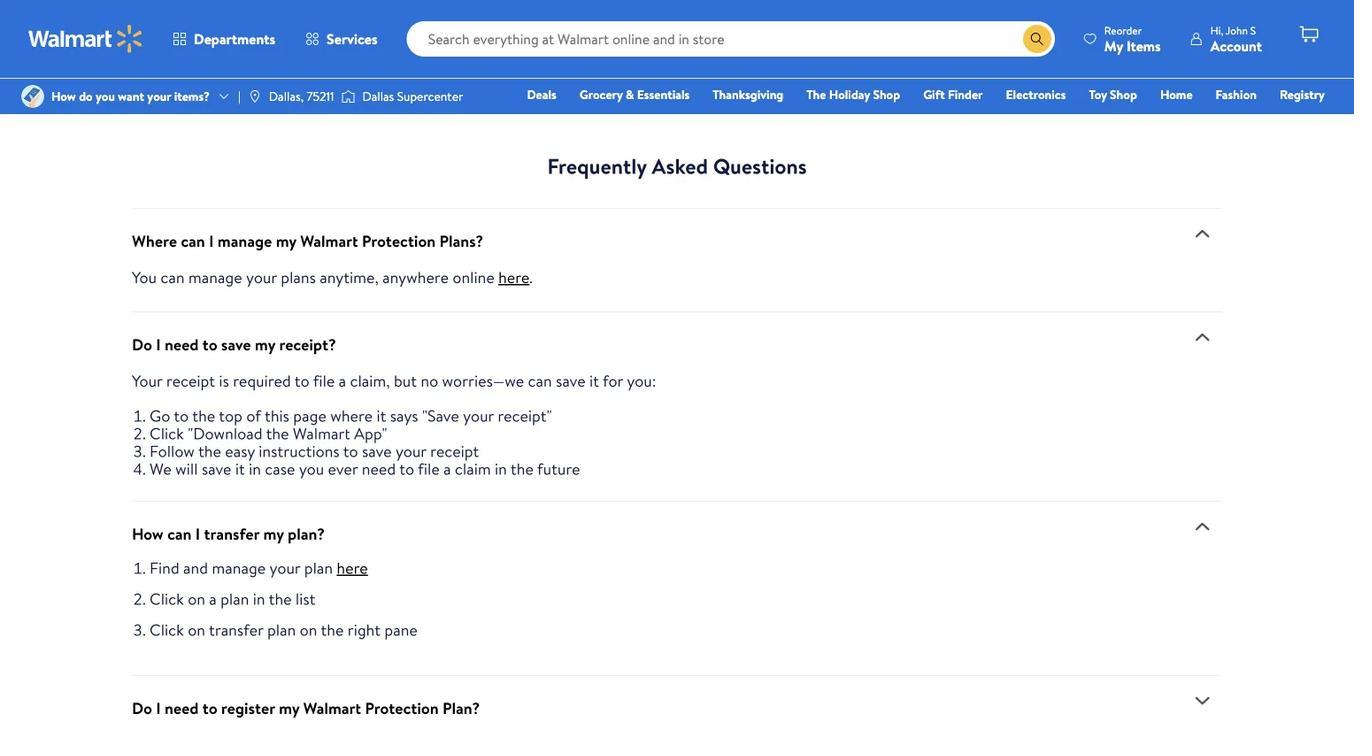 Task type: vqa. For each thing, say whether or not it's contained in the screenshot.
right  icon
yes



Task type: locate. For each thing, give the bounding box(es) containing it.
thanksgiving link
[[705, 85, 791, 104]]

shop right holiday in the top of the page
[[873, 86, 900, 103]]

1 horizontal spatial shop
[[1110, 86, 1137, 103]]

the holiday shop link
[[799, 85, 908, 104]]

 image left how
[[21, 85, 44, 108]]

1 horizontal spatial  image
[[341, 88, 355, 105]]

the holiday shop
[[806, 86, 900, 103]]

 image
[[248, 89, 262, 104]]

items
[[1126, 36, 1161, 55]]

electronics
[[1006, 86, 1066, 103]]

walmart+ link
[[1264, 110, 1333, 129]]

Walmart Site-Wide search field
[[407, 21, 1055, 57]]

shop
[[873, 86, 900, 103], [1110, 86, 1137, 103]]

do
[[79, 88, 93, 105]]

&
[[626, 86, 634, 103]]

Search search field
[[407, 21, 1055, 57]]

gift
[[923, 86, 945, 103]]

deals link
[[519, 85, 564, 104]]

essentials
[[637, 86, 690, 103]]

registry
[[1280, 86, 1325, 103]]

1 shop from the left
[[873, 86, 900, 103]]

reorder my items
[[1104, 23, 1161, 55]]

one
[[1189, 111, 1216, 128]]

s
[[1250, 23, 1256, 38]]

 image
[[21, 85, 44, 108], [341, 88, 355, 105]]

deals
[[527, 86, 557, 103]]

fashion
[[1216, 86, 1257, 103]]

walmart+
[[1272, 111, 1325, 128]]

the
[[806, 86, 826, 103]]

finder
[[948, 86, 983, 103]]

hi,
[[1210, 23, 1223, 38]]

hi, john s account
[[1210, 23, 1262, 55]]

grocery & essentials link
[[572, 85, 698, 104]]

debit
[[1219, 111, 1249, 128]]

grocery & essentials
[[580, 86, 690, 103]]

gift finder link
[[915, 85, 991, 104]]

shop right toy in the right top of the page
[[1110, 86, 1137, 103]]

0 horizontal spatial  image
[[21, 85, 44, 108]]

 image for how do you want your items?
[[21, 85, 44, 108]]

john
[[1226, 23, 1248, 38]]

0 horizontal spatial shop
[[873, 86, 900, 103]]

|
[[238, 88, 241, 105]]

75211
[[307, 88, 334, 105]]

 image for dallas supercenter
[[341, 88, 355, 105]]

registry link
[[1272, 85, 1333, 104]]

toy
[[1089, 86, 1107, 103]]

toy shop link
[[1081, 85, 1145, 104]]

 image right 75211
[[341, 88, 355, 105]]



Task type: describe. For each thing, give the bounding box(es) containing it.
grocery
[[580, 86, 623, 103]]

reorder
[[1104, 23, 1142, 38]]

services
[[327, 29, 378, 49]]

search icon image
[[1030, 32, 1044, 46]]

toy shop
[[1089, 86, 1137, 103]]

2 shop from the left
[[1110, 86, 1137, 103]]

how
[[51, 88, 76, 105]]

electronics link
[[998, 85, 1074, 104]]

walmart image
[[28, 25, 143, 53]]

services button
[[290, 18, 393, 60]]

home link
[[1152, 85, 1201, 104]]

home
[[1160, 86, 1193, 103]]

you
[[96, 88, 115, 105]]

items?
[[174, 88, 210, 105]]

dallas
[[362, 88, 394, 105]]

your
[[147, 88, 171, 105]]

departments
[[194, 29, 275, 49]]

thanksgiving
[[713, 86, 783, 103]]

cart contains 0 items total amount $0.00 image
[[1298, 24, 1320, 45]]

one debit link
[[1181, 110, 1257, 129]]

dallas,
[[269, 88, 304, 105]]

fashion link
[[1208, 85, 1265, 104]]

dallas supercenter
[[362, 88, 463, 105]]

dallas, 75211
[[269, 88, 334, 105]]

want
[[118, 88, 144, 105]]

departments button
[[158, 18, 290, 60]]

how do you want your items?
[[51, 88, 210, 105]]

supercenter
[[397, 88, 463, 105]]

holiday
[[829, 86, 870, 103]]

account
[[1210, 36, 1262, 55]]

my
[[1104, 36, 1123, 55]]

gift finder
[[923, 86, 983, 103]]

registry one debit
[[1189, 86, 1325, 128]]



